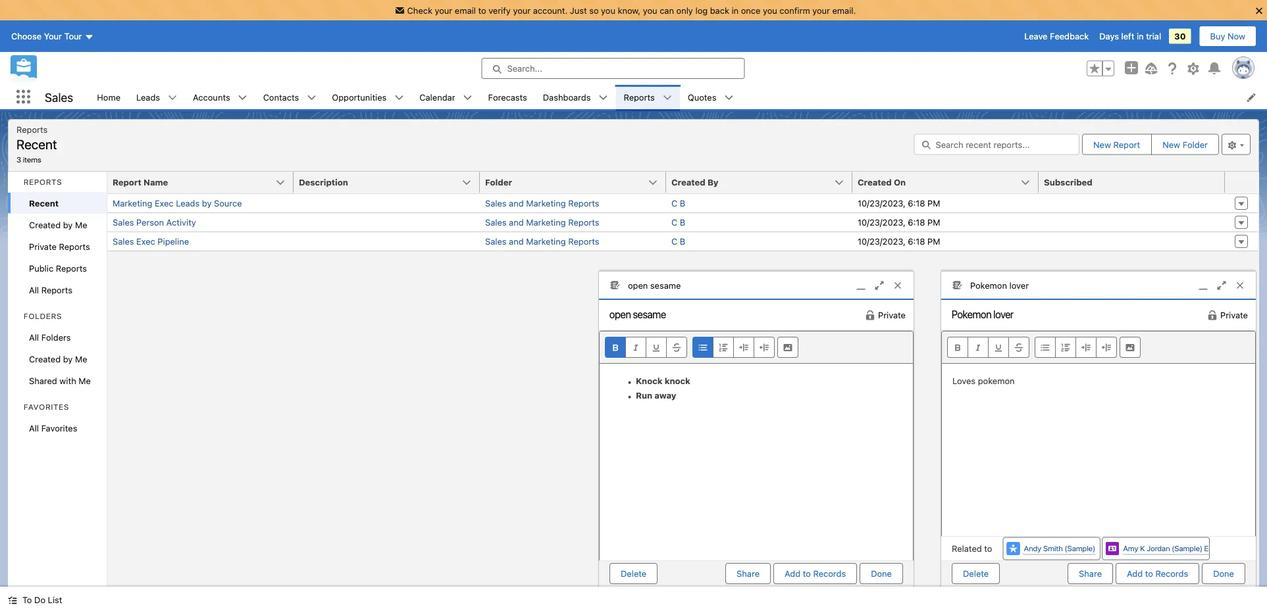 Task type: locate. For each thing, give the bounding box(es) containing it.
sales and marketing reports for sales exec pipeline
[[485, 237, 600, 247]]

10/23/2023, 6:18 pm for marketing exec leads by source
[[858, 199, 941, 208]]

1 horizontal spatial format body element
[[1035, 337, 1118, 358]]

text default image for reports
[[663, 93, 672, 102]]

all
[[29, 285, 39, 295], [29, 333, 39, 342], [29, 423, 39, 433]]

1 (sample) from the left
[[1065, 544, 1096, 554]]

recent down items
[[29, 198, 59, 208]]

c b link for sales person activity
[[672, 218, 686, 228]]

0 horizontal spatial you
[[601, 5, 616, 15]]

0 horizontal spatial add to records button
[[774, 564, 858, 585]]

created
[[672, 177, 706, 187], [858, 177, 892, 187], [29, 220, 61, 230], [29, 354, 61, 364]]

leads
[[136, 92, 160, 102], [176, 199, 200, 208]]

buy now button
[[1200, 26, 1257, 47]]

you
[[601, 5, 616, 15], [643, 5, 658, 15], [763, 5, 778, 15]]

to do list
[[22, 596, 62, 606]]

3 sales and marketing reports from the top
[[485, 237, 600, 247]]

add to records inside pokemon lover "dialog"
[[1128, 569, 1189, 579]]

2 done button from the left
[[1203, 564, 1246, 585]]

text default image inside to do list "button"
[[8, 596, 17, 606]]

name
[[144, 177, 168, 187]]

2 pm from the top
[[928, 218, 941, 228]]

pm
[[928, 199, 941, 208], [928, 218, 941, 228], [928, 237, 941, 247]]

done inside pokemon lover "dialog"
[[1214, 569, 1235, 579]]

1 horizontal spatial records
[[1156, 569, 1189, 579]]

text default image inside contacts list item
[[307, 93, 316, 102]]

1 add to records from the left
[[785, 569, 846, 579]]

c b for sales exec pipeline
[[672, 237, 686, 247]]

sales and marketing reports link
[[485, 199, 600, 208], [485, 218, 600, 228], [485, 237, 600, 247]]

add inside pokemon lover "dialog"
[[1128, 569, 1143, 579]]

text default image inside dashboards list item
[[599, 93, 608, 102]]

1 share button from the left
[[726, 564, 771, 585]]

2 vertical spatial 10/23/2023, 6:18 pm
[[858, 237, 941, 247]]

1 vertical spatial b
[[680, 218, 686, 228]]

1 horizontal spatial share
[[1080, 569, 1103, 579]]

2 delete from the left
[[964, 569, 989, 579]]

(sample)
[[1065, 544, 1096, 554], [1172, 544, 1203, 554]]

shared
[[29, 376, 57, 386]]

reports inside reports recent 3 items
[[16, 124, 48, 134]]

favorites up all favorites
[[24, 403, 69, 412]]

2 c b from the top
[[672, 218, 686, 228]]

1 all from the top
[[29, 285, 39, 295]]

created by me link up 'private reports'
[[8, 214, 107, 236]]

1 horizontal spatial new
[[1163, 140, 1181, 150]]

2 10/23/2023, 6:18 pm from the top
[[858, 218, 941, 228]]

verify
[[489, 5, 511, 15]]

1 delete button from the left
[[610, 564, 658, 585]]

0 horizontal spatial format body element
[[693, 337, 775, 358]]

pm for sales person activity
[[928, 218, 941, 228]]

text default image inside leads list item
[[168, 93, 177, 102]]

choose
[[11, 31, 42, 41]]

3 b from the top
[[680, 237, 686, 247]]

1 c b from the top
[[672, 199, 686, 208]]

0 vertical spatial leads
[[136, 92, 160, 102]]

format text element up knock
[[605, 337, 688, 358]]

1 vertical spatial all
[[29, 333, 39, 342]]

back
[[710, 5, 730, 15]]

1 vertical spatial sales and marketing reports link
[[485, 218, 600, 228]]

done
[[871, 569, 892, 579], [1214, 569, 1235, 579]]

created by me link for shared
[[8, 348, 107, 370]]

private inside pokemon lover "dialog"
[[1221, 311, 1249, 320]]

you right the once
[[763, 5, 778, 15]]

0 horizontal spatial (sample)
[[1065, 544, 1096, 554]]

2 10/23/2023, from the top
[[858, 218, 906, 228]]

0 horizontal spatial delete
[[621, 569, 647, 579]]

and for sales exec pipeline
[[509, 237, 524, 247]]

text default image for leads
[[168, 93, 177, 102]]

share button inside pokemon lover "dialog"
[[1068, 564, 1114, 585]]

1 sales and marketing reports from the top
[[485, 199, 600, 208]]

0 horizontal spatial done
[[871, 569, 892, 579]]

text default image
[[168, 93, 177, 102], [238, 93, 247, 102], [463, 93, 473, 102], [599, 93, 608, 102], [725, 93, 734, 102], [865, 310, 876, 321]]

3 pm from the top
[[928, 237, 941, 247]]

add to records button for open sesame
[[774, 564, 858, 585]]

3 your from the left
[[813, 5, 830, 15]]

3 all from the top
[[29, 423, 39, 433]]

me
[[75, 220, 87, 230], [75, 354, 87, 364], [79, 376, 91, 386]]

delete for open sesame
[[621, 569, 647, 579]]

report name
[[113, 177, 168, 187]]

exec for marketing
[[155, 199, 174, 208]]

1 vertical spatial created by me link
[[8, 348, 107, 370]]

1 vertical spatial sales and marketing reports
[[485, 218, 600, 228]]

0 vertical spatial by
[[202, 199, 212, 208]]

favorites
[[24, 403, 69, 412], [41, 423, 77, 433]]

2 vertical spatial c b
[[672, 237, 686, 247]]

cell
[[294, 194, 480, 213], [1039, 194, 1226, 213], [294, 213, 480, 232], [1039, 213, 1226, 232], [294, 232, 480, 251], [1039, 232, 1226, 251]]

1 new from the left
[[1094, 140, 1112, 150]]

0 vertical spatial 6:18
[[908, 199, 926, 208]]

0 vertical spatial created by me
[[29, 220, 87, 230]]

folders up shared with me link
[[41, 333, 71, 342]]

None text field
[[599, 300, 724, 329], [942, 300, 1067, 329], [599, 300, 724, 329], [942, 300, 1067, 329]]

pokemon lover dialog
[[941, 271, 1257, 587]]

0 horizontal spatial toolbar
[[600, 332, 913, 364]]

favorites down shared with me
[[41, 423, 77, 433]]

quotes list item
[[680, 85, 742, 109]]

by
[[708, 177, 719, 187]]

0 horizontal spatial leads
[[136, 92, 160, 102]]

in right left
[[1137, 31, 1144, 41]]

1 10/23/2023, from the top
[[858, 199, 906, 208]]

3 c b from the top
[[672, 237, 686, 247]]

private inside the open sesame dialog
[[879, 311, 906, 320]]

leads up activity
[[176, 199, 200, 208]]

add to records inside the open sesame dialog
[[785, 569, 846, 579]]

3 10/23/2023, 6:18 pm from the top
[[858, 237, 941, 247]]

accounts link
[[185, 85, 238, 109]]

2 new from the left
[[1163, 140, 1181, 150]]

calendar list item
[[412, 85, 480, 109]]

0 horizontal spatial folder
[[485, 177, 512, 187]]

public reports
[[29, 263, 87, 273]]

add to records button inside pokemon lover "dialog"
[[1116, 564, 1200, 585]]

toolbar inside the open sesame dialog
[[600, 332, 913, 364]]

2 vertical spatial b
[[680, 237, 686, 247]]

delete status inside pokemon lover "dialog"
[[952, 564, 1068, 585]]

2 vertical spatial sales and marketing reports link
[[485, 237, 600, 247]]

list containing home
[[89, 85, 1268, 109]]

1 vertical spatial pm
[[928, 218, 941, 228]]

0 vertical spatial favorites
[[24, 403, 69, 412]]

1 horizontal spatial you
[[643, 5, 658, 15]]

leads inside list item
[[136, 92, 160, 102]]

exec up sales person activity
[[155, 199, 174, 208]]

2 sales and marketing reports from the top
[[485, 218, 600, 228]]

2 horizontal spatial private
[[1221, 311, 1249, 320]]

b for sales person activity
[[680, 218, 686, 228]]

lead image
[[1007, 543, 1020, 556]]

done button for pokemon lover
[[1203, 564, 1246, 585]]

2 created by me link from the top
[[8, 348, 107, 370]]

private for pokemon lover
[[1221, 311, 1249, 320]]

10/23/2023, 6:18 pm for sales person activity
[[858, 218, 941, 228]]

created by me link up shared with me
[[8, 348, 107, 370]]

2 share from the left
[[1080, 569, 1103, 579]]

6:18
[[908, 199, 926, 208], [908, 218, 926, 228], [908, 237, 926, 247]]

1 horizontal spatial leads
[[176, 199, 200, 208]]

1 b from the top
[[680, 199, 686, 208]]

1 vertical spatial report
[[113, 177, 141, 187]]

1 vertical spatial 10/23/2023,
[[858, 218, 906, 228]]

1 horizontal spatial toolbar
[[942, 332, 1256, 364]]

only
[[677, 5, 693, 15]]

contacts link
[[255, 85, 307, 109]]

0 vertical spatial c
[[672, 199, 678, 208]]

1 records from the left
[[814, 569, 846, 579]]

1 6:18 from the top
[[908, 199, 926, 208]]

0 horizontal spatial private
[[29, 242, 57, 252]]

created left on
[[858, 177, 892, 187]]

format body element inside pokemon lover "dialog"
[[1035, 337, 1118, 358]]

6:18 for sales person activity
[[908, 218, 926, 228]]

loves
[[953, 376, 976, 386]]

format text element inside pokemon lover "dialog"
[[948, 337, 1030, 358]]

1 horizontal spatial your
[[513, 5, 531, 15]]

delete status
[[610, 564, 726, 585], [952, 564, 1068, 585]]

0 vertical spatial sales and marketing reports
[[485, 199, 600, 208]]

1 horizontal spatial delete status
[[952, 564, 1068, 585]]

actions image
[[1226, 172, 1259, 193]]

2 records from the left
[[1156, 569, 1189, 579]]

all up shared
[[29, 333, 39, 342]]

0 horizontal spatial records
[[814, 569, 846, 579]]

1 vertical spatial recent
[[29, 198, 59, 208]]

away
[[655, 390, 677, 400]]

0 horizontal spatial add
[[785, 569, 801, 579]]

1 vertical spatial by
[[63, 220, 73, 230]]

1 horizontal spatial in
[[1137, 31, 1144, 41]]

in right back
[[732, 5, 739, 15]]

format body element inside the open sesame dialog
[[693, 337, 775, 358]]

10/23/2023, for sales exec pipeline
[[858, 237, 906, 247]]

once
[[741, 5, 761, 15]]

0 horizontal spatial in
[[732, 5, 739, 15]]

opportunities
[[332, 92, 387, 102]]

toolbar
[[600, 332, 913, 364], [942, 332, 1256, 364]]

2 vertical spatial c
[[672, 237, 678, 247]]

2 add from the left
[[1128, 569, 1143, 579]]

andy
[[1024, 544, 1042, 554]]

format text element
[[605, 337, 688, 358], [948, 337, 1030, 358]]

all inside all favorites link
[[29, 423, 39, 433]]

jordan
[[1147, 544, 1171, 554]]

30
[[1175, 31, 1187, 41]]

2 sales and marketing reports link from the top
[[485, 218, 600, 228]]

2 vertical spatial me
[[79, 376, 91, 386]]

share inside pokemon lover "dialog"
[[1080, 569, 1103, 579]]

(sample) left esq.
[[1172, 544, 1203, 554]]

your left email.
[[813, 5, 830, 15]]

b
[[680, 199, 686, 208], [680, 218, 686, 228], [680, 237, 686, 247]]

contact image
[[1107, 543, 1120, 556]]

1 toolbar from the left
[[600, 332, 913, 364]]

format text element inside the open sesame dialog
[[605, 337, 688, 358]]

0 horizontal spatial your
[[435, 5, 453, 15]]

created by me up shared with me link
[[29, 354, 87, 364]]

0 vertical spatial 10/23/2023, 6:18 pm
[[858, 199, 941, 208]]

created by cell
[[666, 172, 861, 194]]

contacts list item
[[255, 85, 324, 109]]

add to records for open sesame
[[785, 569, 846, 579]]

0 vertical spatial report
[[1114, 140, 1141, 150]]

reports
[[624, 92, 655, 102], [16, 124, 48, 134], [24, 177, 62, 187], [569, 199, 600, 208], [569, 218, 600, 228], [569, 237, 600, 247], [59, 242, 90, 252], [56, 263, 87, 273], [41, 285, 72, 295]]

1 horizontal spatial delete button
[[952, 564, 1001, 585]]

recent up items
[[16, 136, 57, 152]]

share inside the open sesame dialog
[[737, 569, 760, 579]]

10/23/2023, for sales person activity
[[858, 218, 906, 228]]

add to records button inside the open sesame dialog
[[774, 564, 858, 585]]

sales and marketing reports link for sales exec pipeline
[[485, 237, 600, 247]]

me up 'private reports'
[[75, 220, 87, 230]]

done inside the open sesame dialog
[[871, 569, 892, 579]]

quotes link
[[680, 85, 725, 109]]

pokemon
[[971, 281, 1008, 290]]

format body element for sesame
[[693, 337, 775, 358]]

2 toolbar from the left
[[942, 332, 1256, 364]]

2 add to records button from the left
[[1116, 564, 1200, 585]]

text default image for dashboards
[[599, 93, 608, 102]]

6:18 for sales exec pipeline
[[908, 237, 926, 247]]

all folders
[[29, 333, 71, 342]]

1 vertical spatial c b link
[[672, 218, 686, 228]]

all down 'public'
[[29, 285, 39, 295]]

1 sales and marketing reports link from the top
[[485, 199, 600, 208]]

1 delete status from the left
[[610, 564, 726, 585]]

text default image
[[307, 93, 316, 102], [395, 93, 404, 102], [663, 93, 672, 102], [1208, 310, 1218, 321], [8, 596, 17, 606]]

report name button
[[107, 172, 294, 193]]

created on button
[[853, 172, 1039, 193]]

0 vertical spatial sales and marketing reports link
[[485, 199, 600, 208]]

records inside pokemon lover "dialog"
[[1156, 569, 1189, 579]]

format text element for open
[[605, 337, 688, 358]]

2 (sample) from the left
[[1172, 544, 1203, 554]]

all for all favorites
[[29, 423, 39, 433]]

all for all folders
[[29, 333, 39, 342]]

0 horizontal spatial delete status
[[610, 564, 726, 585]]

3 6:18 from the top
[[908, 237, 926, 247]]

2 6:18 from the top
[[908, 218, 926, 228]]

delete status inside the open sesame dialog
[[610, 564, 726, 585]]

group
[[1087, 61, 1115, 76]]

1 done from the left
[[871, 569, 892, 579]]

your right verify
[[513, 5, 531, 15]]

folder inside new folder button
[[1183, 140, 1209, 150]]

your
[[435, 5, 453, 15], [513, 5, 531, 15], [813, 5, 830, 15]]

delete inside the open sesame dialog
[[621, 569, 647, 579]]

loves pokemon
[[953, 376, 1015, 386]]

know,
[[618, 5, 641, 15]]

1 horizontal spatial share button
[[1068, 564, 1114, 585]]

delete button
[[610, 564, 658, 585], [952, 564, 1001, 585]]

by down report name cell
[[202, 199, 212, 208]]

2 delete button from the left
[[952, 564, 1001, 585]]

me up with
[[75, 354, 87, 364]]

all inside all folders link
[[29, 333, 39, 342]]

2 horizontal spatial you
[[763, 5, 778, 15]]

delete inside pokemon lover "dialog"
[[964, 569, 989, 579]]

2 horizontal spatial your
[[813, 5, 830, 15]]

report up "subscribed" button at the top of page
[[1114, 140, 1141, 150]]

2 c b link from the top
[[672, 218, 686, 228]]

0 vertical spatial exec
[[155, 199, 174, 208]]

by up 'private reports'
[[63, 220, 73, 230]]

me right with
[[79, 376, 91, 386]]

1 horizontal spatial add
[[1128, 569, 1143, 579]]

sales exec pipeline link
[[113, 237, 189, 247]]

1 horizontal spatial folder
[[1183, 140, 1209, 150]]

1 format text element from the left
[[605, 337, 688, 358]]

new up subscribed cell
[[1163, 140, 1181, 150]]

1 horizontal spatial private
[[879, 311, 906, 320]]

created by me link for private
[[8, 214, 107, 236]]

1 vertical spatial 10/23/2023, 6:18 pm
[[858, 218, 941, 228]]

2 done from the left
[[1214, 569, 1235, 579]]

1 vertical spatial and
[[509, 218, 524, 228]]

all down shared
[[29, 423, 39, 433]]

2 vertical spatial by
[[63, 354, 73, 364]]

0 horizontal spatial format text element
[[605, 337, 688, 358]]

1 vertical spatial leads
[[176, 199, 200, 208]]

1 vertical spatial c
[[672, 218, 678, 228]]

2 format text element from the left
[[948, 337, 1030, 358]]

3 c b link from the top
[[672, 237, 686, 247]]

text default image inside the accounts list item
[[238, 93, 247, 102]]

by for recent
[[63, 220, 73, 230]]

your left email
[[435, 5, 453, 15]]

amy k jordan (sample) esq.
[[1124, 544, 1219, 554]]

pipeline
[[158, 237, 189, 247]]

created inside 'cell'
[[858, 177, 892, 187]]

you right so
[[601, 5, 616, 15]]

add to records button for pokemon lover
[[1116, 564, 1200, 585]]

esq.
[[1205, 544, 1219, 554]]

1 c b link from the top
[[672, 199, 686, 208]]

0 vertical spatial and
[[509, 199, 524, 208]]

1 horizontal spatial done
[[1214, 569, 1235, 579]]

1 vertical spatial exec
[[136, 237, 155, 247]]

run
[[636, 390, 653, 400]]

2 all from the top
[[29, 333, 39, 342]]

text default image for contacts
[[307, 93, 316, 102]]

3 you from the left
[[763, 5, 778, 15]]

items
[[23, 155, 41, 164]]

1 pm from the top
[[928, 199, 941, 208]]

pokemon
[[978, 376, 1015, 386]]

3 sales and marketing reports link from the top
[[485, 237, 600, 247]]

1 add from the left
[[785, 569, 801, 579]]

1 vertical spatial 6:18
[[908, 218, 926, 228]]

2 share button from the left
[[1068, 564, 1114, 585]]

public
[[29, 263, 53, 273]]

c b link
[[672, 199, 686, 208], [672, 218, 686, 228], [672, 237, 686, 247]]

recent
[[16, 136, 57, 152], [29, 198, 59, 208]]

days
[[1100, 31, 1120, 41]]

2 format body element from the left
[[1035, 337, 1118, 358]]

1 and from the top
[[509, 199, 524, 208]]

list
[[89, 85, 1268, 109]]

0 vertical spatial c b
[[672, 199, 686, 208]]

tour
[[64, 31, 82, 41]]

2 vertical spatial sales and marketing reports
[[485, 237, 600, 247]]

buy
[[1211, 31, 1226, 41]]

3 c from the top
[[672, 237, 678, 247]]

2 delete status from the left
[[952, 564, 1068, 585]]

reports list item
[[616, 85, 680, 109]]

1 vertical spatial folder
[[485, 177, 512, 187]]

1 horizontal spatial format text element
[[948, 337, 1030, 358]]

all for all reports
[[29, 285, 39, 295]]

1 format body element from the left
[[693, 337, 775, 358]]

report left name on the top left of page
[[113, 177, 141, 187]]

1 created by me from the top
[[29, 220, 87, 230]]

you left can
[[643, 5, 658, 15]]

0 vertical spatial created by me link
[[8, 214, 107, 236]]

activity
[[166, 218, 196, 228]]

0 horizontal spatial done button
[[860, 564, 904, 585]]

2 you from the left
[[643, 5, 658, 15]]

1 horizontal spatial done button
[[1203, 564, 1246, 585]]

0 vertical spatial 10/23/2023,
[[858, 199, 906, 208]]

new up "subscribed" button at the top of page
[[1094, 140, 1112, 150]]

open sesame
[[628, 281, 681, 290]]

1 share from the left
[[737, 569, 760, 579]]

actions cell
[[1226, 172, 1259, 194]]

private reports link
[[8, 236, 107, 258]]

leads list item
[[128, 85, 185, 109]]

2 and from the top
[[509, 218, 524, 228]]

check your email to verify your account. just so you know, you can only log back in once you confirm your email.
[[407, 5, 856, 15]]

sales
[[45, 90, 73, 104], [485, 199, 507, 208], [113, 218, 134, 228], [485, 218, 507, 228], [113, 237, 134, 247], [485, 237, 507, 247]]

c
[[672, 199, 678, 208], [672, 218, 678, 228], [672, 237, 678, 247]]

0 horizontal spatial add to records
[[785, 569, 846, 579]]

sales and marketing reports for sales person activity
[[485, 218, 600, 228]]

by
[[202, 199, 212, 208], [63, 220, 73, 230], [63, 354, 73, 364]]

toolbar for sesame
[[600, 332, 913, 364]]

(sample) right smith
[[1065, 544, 1096, 554]]

2 vertical spatial c b link
[[672, 237, 686, 247]]

0 horizontal spatial report
[[113, 177, 141, 187]]

knock
[[665, 376, 691, 386]]

2 c from the top
[[672, 218, 678, 228]]

sales and marketing reports link for marketing exec leads by source
[[485, 199, 600, 208]]

text default image inside calendar list item
[[463, 93, 473, 102]]

format text element up loves pokemon
[[948, 337, 1030, 358]]

text default image inside opportunities list item
[[395, 93, 404, 102]]

1 c from the top
[[672, 199, 678, 208]]

and for marketing exec leads by source
[[509, 199, 524, 208]]

1 add to records button from the left
[[774, 564, 858, 585]]

private for open sesame
[[879, 311, 906, 320]]

0 horizontal spatial delete button
[[610, 564, 658, 585]]

0 vertical spatial folder
[[1183, 140, 1209, 150]]

add inside the open sesame dialog
[[785, 569, 801, 579]]

1 horizontal spatial (sample)
[[1172, 544, 1203, 554]]

1 vertical spatial me
[[75, 354, 87, 364]]

sales and marketing reports for marketing exec leads by source
[[485, 199, 600, 208]]

folder button
[[480, 172, 666, 193]]

folders up all folders
[[24, 312, 62, 321]]

0 vertical spatial b
[[680, 199, 686, 208]]

all favorites link
[[8, 418, 107, 439]]

created by me up private reports link
[[29, 220, 87, 230]]

0 vertical spatial me
[[75, 220, 87, 230]]

format body element
[[693, 337, 775, 358], [1035, 337, 1118, 358]]

leads right home link
[[136, 92, 160, 102]]

2 b from the top
[[680, 218, 686, 228]]

exec
[[155, 199, 174, 208], [136, 237, 155, 247]]

related to
[[952, 544, 993, 554]]

and for sales person activity
[[509, 218, 524, 228]]

open
[[628, 281, 648, 290]]

1 vertical spatial created by me
[[29, 354, 87, 364]]

description button
[[294, 172, 480, 193]]

all inside all reports link
[[29, 285, 39, 295]]

delete status for sesame
[[610, 564, 726, 585]]

opportunities list item
[[324, 85, 412, 109]]

0 vertical spatial c b link
[[672, 199, 686, 208]]

10/23/2023,
[[858, 199, 906, 208], [858, 218, 906, 228], [858, 237, 906, 247]]

text default image inside reports list item
[[663, 93, 672, 102]]

records inside the open sesame dialog
[[814, 569, 846, 579]]

share button for open sesame
[[726, 564, 771, 585]]

3 and from the top
[[509, 237, 524, 247]]

exec down person
[[136, 237, 155, 247]]

by up with
[[63, 354, 73, 364]]

0 horizontal spatial new
[[1094, 140, 1112, 150]]

text default image for calendar
[[463, 93, 473, 102]]

2 add to records from the left
[[1128, 569, 1189, 579]]

sales and marketing reports link for sales person activity
[[485, 218, 600, 228]]

2 vertical spatial all
[[29, 423, 39, 433]]

2 vertical spatial pm
[[928, 237, 941, 247]]

0 vertical spatial pm
[[928, 199, 941, 208]]

add for open sesame
[[785, 569, 801, 579]]

1 created by me link from the top
[[8, 214, 107, 236]]

forecasts
[[488, 92, 527, 102]]

1 horizontal spatial delete
[[964, 569, 989, 579]]

toolbar inside pokemon lover "dialog"
[[942, 332, 1256, 364]]

grid
[[107, 172, 1259, 252]]

1 10/23/2023, 6:18 pm from the top
[[858, 199, 941, 208]]

3 10/23/2023, from the top
[[858, 237, 906, 247]]

text default image inside 'quotes' list item
[[725, 93, 734, 102]]

1 done button from the left
[[860, 564, 904, 585]]

created left by at the top right
[[672, 177, 706, 187]]

10/23/2023, 6:18 pm for sales exec pipeline
[[858, 237, 941, 247]]

leave
[[1025, 31, 1048, 41]]

dashboards
[[543, 92, 591, 102]]

0 vertical spatial all
[[29, 285, 39, 295]]

share button inside the open sesame dialog
[[726, 564, 771, 585]]

text default image for opportunities
[[395, 93, 404, 102]]

feedback
[[1051, 31, 1089, 41]]

done for open sesame
[[871, 569, 892, 579]]

1 delete from the left
[[621, 569, 647, 579]]

2 created by me from the top
[[29, 354, 87, 364]]

exec for sales
[[136, 237, 155, 247]]



Task type: vqa. For each thing, say whether or not it's contained in the screenshot.
Item Number 'image'
no



Task type: describe. For each thing, give the bounding box(es) containing it.
days left in trial
[[1100, 31, 1162, 41]]

c b link for marketing exec leads by source
[[672, 199, 686, 208]]

Search recent reports... text field
[[914, 134, 1080, 155]]

related
[[952, 544, 982, 554]]

b for sales exec pipeline
[[680, 237, 686, 247]]

home link
[[89, 85, 128, 109]]

description
[[299, 177, 348, 187]]

andy smith (sample) link
[[1024, 543, 1096, 556]]

c for sales exec pipeline
[[672, 237, 678, 247]]

marketing for marketing exec leads by source
[[526, 199, 566, 208]]

marketing for sales exec pipeline
[[526, 237, 566, 247]]

format text element for pokemon
[[948, 337, 1030, 358]]

search... button
[[482, 58, 745, 79]]

delete for pokemon lover
[[964, 569, 989, 579]]

knock knock run away
[[636, 376, 691, 400]]

email
[[455, 5, 476, 15]]

delete button for pokemon lover
[[952, 564, 1001, 585]]

text default image for accounts
[[238, 93, 247, 102]]

subscribed cell
[[1039, 172, 1234, 194]]

created by
[[672, 177, 719, 187]]

contacts
[[263, 92, 299, 102]]

quotes
[[688, 92, 717, 102]]

check
[[407, 5, 433, 15]]

records for lover
[[1156, 569, 1189, 579]]

opportunities link
[[324, 85, 395, 109]]

created by me for with
[[29, 354, 87, 364]]

text default image inside the open sesame dialog
[[865, 310, 876, 321]]

knock
[[636, 376, 663, 386]]

folder cell
[[480, 172, 674, 194]]

format body element for lover
[[1035, 337, 1118, 358]]

3
[[16, 155, 21, 164]]

sales person activity
[[113, 218, 196, 228]]

2 your from the left
[[513, 5, 531, 15]]

delete button for open sesame
[[610, 564, 658, 585]]

shared with me
[[29, 376, 91, 386]]

1 you from the left
[[601, 5, 616, 15]]

c b link for sales exec pipeline
[[672, 237, 686, 247]]

amy
[[1124, 544, 1139, 554]]

new folder
[[1163, 140, 1209, 150]]

share for open sesame
[[737, 569, 760, 579]]

dashboards list item
[[535, 85, 616, 109]]

account.
[[533, 5, 568, 15]]

c b for sales person activity
[[672, 218, 686, 228]]

new for new report
[[1094, 140, 1112, 150]]

private inside private reports link
[[29, 242, 57, 252]]

c b for marketing exec leads by source
[[672, 199, 686, 208]]

leave feedback link
[[1025, 31, 1089, 41]]

text default image for quotes
[[725, 93, 734, 102]]

reports link
[[616, 85, 663, 109]]

0 vertical spatial in
[[732, 5, 739, 15]]

records for sesame
[[814, 569, 846, 579]]

reports inside 'link'
[[624, 92, 655, 102]]

Compose text text field
[[600, 364, 913, 561]]

created up shared
[[29, 354, 61, 364]]

search...
[[507, 64, 543, 73]]

done button for open sesame
[[860, 564, 904, 585]]

calendar
[[420, 92, 455, 102]]

c for marketing exec leads by source
[[672, 199, 678, 208]]

to
[[22, 596, 32, 606]]

b for marketing exec leads by source
[[680, 199, 686, 208]]

person
[[136, 218, 164, 228]]

with
[[60, 376, 76, 386]]

just
[[570, 5, 587, 15]]

marketing exec leads by source
[[113, 199, 242, 208]]

marketing for sales person activity
[[526, 218, 566, 228]]

k
[[1141, 544, 1146, 554]]

all folders link
[[8, 327, 107, 348]]

list
[[48, 596, 62, 606]]

forecasts link
[[480, 85, 535, 109]]

accounts list item
[[185, 85, 255, 109]]

reports recent 3 items
[[16, 124, 57, 164]]

created by button
[[666, 172, 853, 193]]

report name cell
[[107, 172, 302, 194]]

created on cell
[[853, 172, 1047, 194]]

lover
[[1010, 281, 1029, 290]]

add to records for pokemon lover
[[1128, 569, 1189, 579]]

to inside the open sesame dialog
[[803, 569, 811, 579]]

andy smith (sample)
[[1024, 544, 1096, 554]]

share button for pokemon lover
[[1068, 564, 1114, 585]]

recent link
[[8, 192, 107, 214]]

your
[[44, 31, 62, 41]]

created on
[[858, 177, 906, 187]]

created by me for reports
[[29, 220, 87, 230]]

6:18 for marketing exec leads by source
[[908, 199, 926, 208]]

new report
[[1094, 140, 1141, 150]]

grid containing report name
[[107, 172, 1259, 252]]

all favorites
[[29, 423, 77, 433]]

amy k jordan (sample) esq. link
[[1124, 543, 1219, 556]]

1 vertical spatial folders
[[41, 333, 71, 342]]

new report button
[[1083, 135, 1151, 154]]

all reports
[[29, 285, 72, 295]]

calendar link
[[412, 85, 463, 109]]

1 vertical spatial in
[[1137, 31, 1144, 41]]

leave feedback
[[1025, 31, 1089, 41]]

private reports
[[29, 242, 90, 252]]

log
[[696, 5, 708, 15]]

toolbar for lover
[[942, 332, 1256, 364]]

1 your from the left
[[435, 5, 453, 15]]

1 vertical spatial favorites
[[41, 423, 77, 433]]

done for pokemon lover
[[1214, 569, 1235, 579]]

sesame
[[651, 281, 681, 290]]

leads link
[[128, 85, 168, 109]]

10/23/2023, for marketing exec leads by source
[[858, 199, 906, 208]]

share for pokemon lover
[[1080, 569, 1103, 579]]

open sesame dialog
[[599, 271, 915, 595]]

do
[[34, 596, 45, 606]]

report inside cell
[[113, 177, 141, 187]]

0 vertical spatial recent
[[16, 136, 57, 152]]

Compose text text field
[[942, 364, 1256, 537]]

created up private reports link
[[29, 220, 61, 230]]

by for all folders
[[63, 354, 73, 364]]

to do list button
[[0, 587, 70, 614]]

new for new folder
[[1163, 140, 1181, 150]]

delete status for lover
[[952, 564, 1068, 585]]

pm for marketing exec leads by source
[[928, 199, 941, 208]]

buy now
[[1211, 31, 1246, 41]]

me for reports
[[75, 220, 87, 230]]

add for pokemon lover
[[1128, 569, 1143, 579]]

pm for sales exec pipeline
[[928, 237, 941, 247]]

smith
[[1044, 544, 1064, 554]]

can
[[660, 5, 674, 15]]

source
[[214, 199, 242, 208]]

c for sales person activity
[[672, 218, 678, 228]]

folder inside folder button
[[485, 177, 512, 187]]

sales exec pipeline
[[113, 237, 189, 247]]

me for with
[[75, 354, 87, 364]]

shared with me link
[[8, 370, 107, 392]]

sales person activity link
[[113, 218, 196, 228]]

1 horizontal spatial report
[[1114, 140, 1141, 150]]

created inside cell
[[672, 177, 706, 187]]

accounts
[[193, 92, 230, 102]]

public reports link
[[8, 258, 107, 279]]

description cell
[[294, 172, 488, 194]]

new folder button
[[1152, 134, 1220, 155]]

left
[[1122, 31, 1135, 41]]

choose your tour
[[11, 31, 82, 41]]

confirm
[[780, 5, 811, 15]]

0 vertical spatial folders
[[24, 312, 62, 321]]

pokemon lover
[[971, 281, 1029, 290]]



